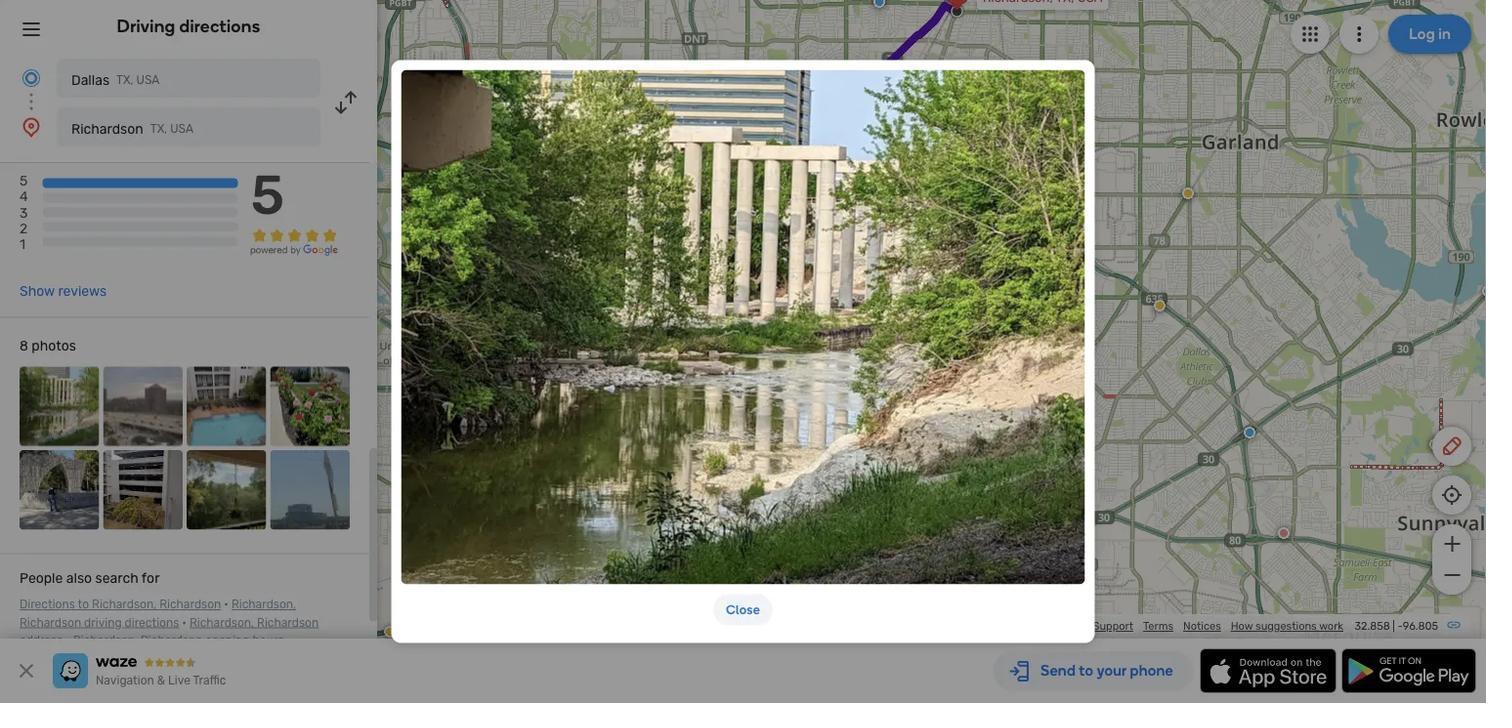 Task type: describe. For each thing, give the bounding box(es) containing it.
5 for 5 4 3 2 1
[[20, 173, 28, 189]]

support terms notices how suggestions work
[[1093, 620, 1344, 633]]

4
[[20, 189, 28, 205]]

location image
[[20, 115, 43, 139]]

directions to richardson, richardson link
[[20, 598, 221, 612]]

image 8 of richardson, richardson image
[[270, 451, 350, 530]]

link image
[[1447, 618, 1462, 633]]

traffic
[[193, 674, 226, 688]]

pencil image
[[1441, 435, 1464, 458]]

image 4 of richardson, richardson image
[[270, 367, 350, 447]]

terms link
[[1144, 620, 1174, 633]]

richardson for richardson, richardson opening hours
[[141, 634, 202, 648]]

richardson up summary
[[71, 121, 143, 137]]

5 4 3 2 1
[[20, 173, 28, 252]]

show reviews
[[20, 284, 107, 300]]

address
[[20, 634, 63, 648]]

3
[[20, 205, 28, 221]]

-
[[1398, 620, 1403, 633]]

notices
[[1184, 620, 1222, 633]]

5 for 5
[[251, 162, 285, 227]]

summary
[[68, 148, 128, 164]]

work
[[1320, 620, 1344, 633]]

photos
[[32, 338, 76, 354]]

how suggestions work link
[[1231, 620, 1344, 633]]

people also search for
[[20, 571, 160, 587]]

live
[[168, 674, 190, 688]]

richardson, richardson opening hours link
[[73, 634, 284, 648]]

richardson for richardson, richardson driving directions
[[20, 616, 81, 630]]

tx, for dallas
[[116, 73, 134, 87]]

usa for richardson
[[170, 122, 194, 136]]

richardson up richardson, richardson address link
[[159, 598, 221, 612]]

support link
[[1093, 620, 1134, 633]]

richardson, for richardson, richardson address
[[190, 616, 254, 630]]

review summary
[[20, 148, 128, 164]]

current location image
[[20, 66, 43, 90]]

image 5 of richardson, richardson image
[[20, 451, 99, 530]]

image 3 of richardson, richardson image
[[187, 367, 266, 447]]

to
[[78, 598, 89, 612]]

usa for dallas
[[136, 73, 160, 87]]

notices link
[[1184, 620, 1222, 633]]

32.858
[[1355, 620, 1391, 633]]

0 vertical spatial directions
[[179, 16, 260, 37]]

review
[[20, 148, 65, 164]]

for
[[142, 571, 160, 587]]

32.858 | -96.805
[[1355, 620, 1439, 633]]

richardson for richardson, richardson address
[[257, 616, 319, 630]]

richardson, richardson address
[[20, 616, 319, 648]]

1
[[20, 236, 25, 252]]

tx, for richardson
[[150, 122, 167, 136]]



Task type: locate. For each thing, give the bounding box(es) containing it.
1 horizontal spatial tx,
[[150, 122, 167, 136]]

5 inside 5 4 3 2 1
[[20, 173, 28, 189]]

richardson, up the hours
[[232, 598, 296, 612]]

&
[[157, 674, 165, 688]]

2
[[20, 220, 28, 236]]

navigation
[[96, 674, 154, 688]]

directions
[[20, 598, 75, 612]]

driving
[[117, 16, 175, 37]]

image 6 of richardson, richardson image
[[103, 451, 183, 530]]

search
[[95, 571, 138, 587]]

8 photos
[[20, 338, 76, 354]]

support
[[1093, 620, 1134, 633]]

1 horizontal spatial usa
[[170, 122, 194, 136]]

richardson up the hours
[[257, 616, 319, 630]]

suggestions
[[1256, 620, 1317, 633]]

opening
[[205, 634, 250, 648]]

0 horizontal spatial tx,
[[116, 73, 134, 87]]

image 1 of richardson, richardson image
[[20, 367, 99, 447]]

reviews
[[58, 284, 107, 300]]

tx, right dallas,
[[843, 590, 861, 606]]

1 vertical spatial directions
[[125, 616, 179, 630]]

people
[[20, 571, 63, 587]]

image 7 of richardson, richardson image
[[187, 451, 266, 530]]

tx, down dallas tx, usa
[[150, 122, 167, 136]]

tx, right dallas
[[116, 73, 134, 87]]

richardson, inside richardson, richardson address
[[190, 616, 254, 630]]

richardson
[[71, 121, 143, 137], [159, 598, 221, 612], [20, 616, 81, 630], [257, 616, 319, 630], [141, 634, 202, 648]]

richardson, richardson opening hours
[[73, 634, 284, 648]]

richardson tx, usa
[[71, 121, 194, 137]]

terms
[[1144, 620, 1174, 633]]

richardson, richardson address link
[[20, 616, 319, 648]]

2 horizontal spatial tx,
[[843, 590, 861, 606]]

dallas, tx, usa
[[801, 590, 890, 606]]

directions
[[179, 16, 260, 37], [125, 616, 179, 630]]

1 horizontal spatial 5
[[251, 162, 285, 227]]

2 vertical spatial tx,
[[843, 590, 861, 606]]

2 horizontal spatial usa
[[865, 590, 890, 606]]

|
[[1393, 620, 1396, 633]]

directions up the richardson, richardson opening hours link
[[125, 616, 179, 630]]

also
[[66, 571, 92, 587]]

8
[[20, 338, 28, 354]]

richardson, down search at the left
[[92, 598, 157, 612]]

0 vertical spatial usa
[[136, 73, 160, 87]]

richardson down directions on the left bottom
[[20, 616, 81, 630]]

richardson,
[[92, 598, 157, 612], [232, 598, 296, 612], [190, 616, 254, 630], [73, 634, 138, 648]]

0 horizontal spatial usa
[[136, 73, 160, 87]]

richardson, for richardson, richardson driving directions
[[232, 598, 296, 612]]

usa inside dallas tx, usa
[[136, 73, 160, 87]]

richardson, down the driving
[[73, 634, 138, 648]]

96.805
[[1403, 620, 1439, 633]]

hours
[[253, 634, 284, 648]]

richardson, inside richardson, richardson driving directions
[[232, 598, 296, 612]]

usa inside richardson tx, usa
[[170, 122, 194, 136]]

1 vertical spatial usa
[[170, 122, 194, 136]]

0 horizontal spatial 5
[[20, 173, 28, 189]]

x image
[[15, 660, 38, 683]]

image 2 of richardson, richardson image
[[103, 367, 183, 447]]

dallas,
[[801, 590, 840, 606]]

driving
[[84, 616, 122, 630]]

tx, inside richardson tx, usa
[[150, 122, 167, 136]]

2 vertical spatial usa
[[865, 590, 890, 606]]

richardson, richardson driving directions link
[[20, 598, 296, 630]]

1 vertical spatial tx,
[[150, 122, 167, 136]]

driving directions
[[117, 16, 260, 37]]

richardson, for richardson, richardson opening hours
[[73, 634, 138, 648]]

zoom out image
[[1440, 564, 1465, 587]]

richardson down richardson, richardson driving directions at the bottom of page
[[141, 634, 202, 648]]

zoom in image
[[1440, 533, 1465, 556]]

directions inside richardson, richardson driving directions
[[125, 616, 179, 630]]

0 vertical spatial tx,
[[116, 73, 134, 87]]

navigation & live traffic
[[96, 674, 226, 688]]

dallas
[[71, 72, 110, 88]]

richardson, richardson driving directions
[[20, 598, 296, 630]]

dallas tx, usa
[[71, 72, 160, 88]]

5
[[251, 162, 285, 227], [20, 173, 28, 189]]

richardson inside richardson, richardson address
[[257, 616, 319, 630]]

show
[[20, 284, 55, 300]]

tx, inside dallas tx, usa
[[116, 73, 134, 87]]

richardson inside richardson, richardson driving directions
[[20, 616, 81, 630]]

richardson, up opening
[[190, 616, 254, 630]]

usa
[[136, 73, 160, 87], [170, 122, 194, 136], [865, 590, 890, 606]]

tx,
[[116, 73, 134, 87], [150, 122, 167, 136], [843, 590, 861, 606]]

directions right driving
[[179, 16, 260, 37]]

how
[[1231, 620, 1253, 633]]

directions to richardson, richardson
[[20, 598, 221, 612]]



Task type: vqa. For each thing, say whether or not it's contained in the screenshot.
33.743
no



